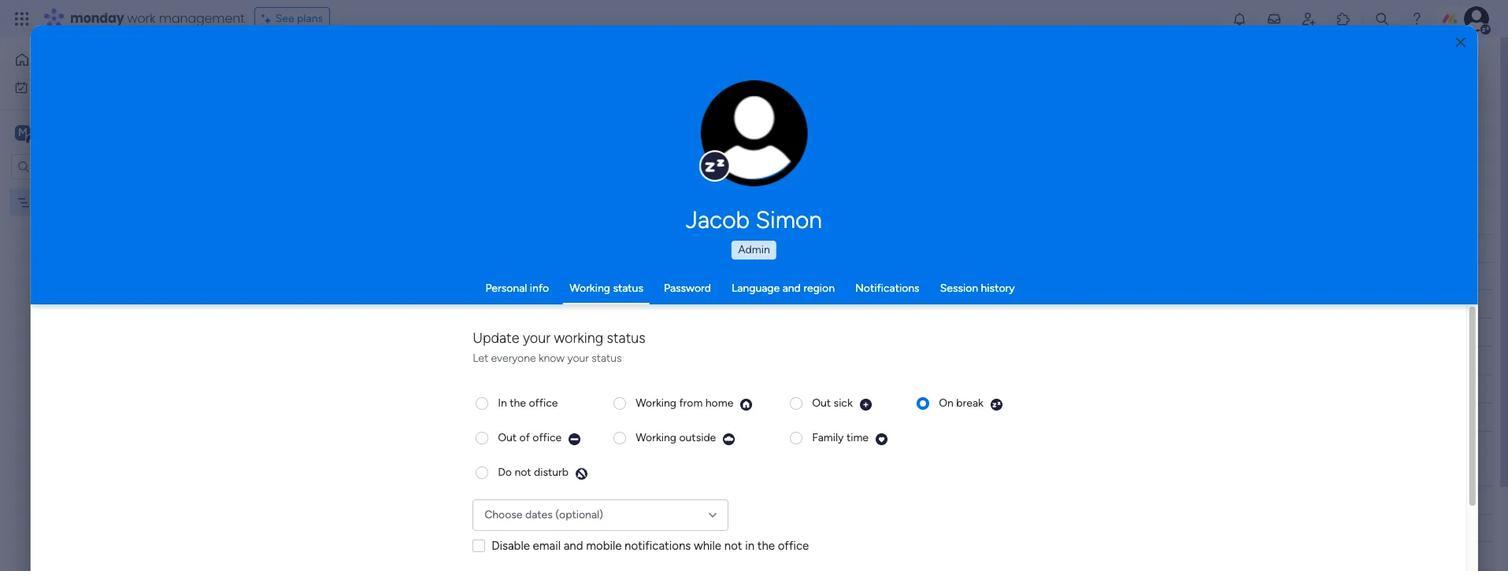 Task type: vqa. For each thing, say whether or not it's contained in the screenshot.
the account
no



Task type: locate. For each thing, give the bounding box(es) containing it.
where
[[613, 87, 643, 101]]

office up out of office
[[529, 397, 558, 410]]

project 1
[[298, 299, 341, 312]]

your up know
[[523, 330, 551, 347]]

out
[[812, 397, 831, 410], [498, 431, 517, 445]]

0 horizontal spatial work
[[53, 80, 76, 93]]

1 horizontal spatial out
[[812, 397, 831, 410]]

0 horizontal spatial your
[[523, 330, 551, 347]]

preview image
[[740, 398, 753, 412], [722, 433, 736, 446], [575, 468, 588, 481]]

working for working status
[[570, 282, 610, 295]]

working left outside
[[636, 431, 676, 445]]

preview image right sick
[[859, 398, 872, 412]]

1 vertical spatial status
[[607, 330, 645, 347]]

out for out sick
[[812, 397, 831, 410]]

language and region link
[[732, 282, 835, 295]]

your down working on the left bottom
[[567, 352, 589, 366]]

out of office
[[498, 431, 562, 445]]

jacob
[[686, 206, 750, 235]]

option
[[0, 188, 201, 191]]

1
[[336, 299, 341, 312]]

of right track
[[599, 87, 610, 101]]

status left not
[[613, 282, 644, 295]]

not right do
[[515, 466, 531, 479]]

preview image for out of office
[[568, 433, 581, 446]]

preview image up owner
[[575, 468, 588, 481]]

0 vertical spatial not
[[515, 466, 531, 479]]

office
[[529, 397, 558, 410], [533, 431, 562, 445], [778, 539, 809, 553]]

notifications
[[856, 282, 920, 295]]

preview image up disturb
[[568, 433, 581, 446]]

workspace image
[[15, 124, 31, 141]]

everyone
[[491, 352, 536, 366]]

office up disturb
[[533, 431, 562, 445]]

Owner field
[[569, 492, 610, 509]]

know
[[539, 352, 565, 366]]

notifications image
[[1232, 11, 1248, 27]]

2 vertical spatial office
[[778, 539, 809, 553]]

1 vertical spatial not
[[724, 539, 742, 553]]

0 horizontal spatial see
[[275, 12, 294, 25]]

working left from
[[636, 397, 676, 410]]

session
[[940, 282, 978, 295]]

manage any type of project. assign owners, set timelines and keep track of where your project stands.
[[241, 87, 744, 101]]

1 horizontal spatial the
[[757, 539, 775, 553]]

region
[[804, 282, 835, 295]]

and left keep in the left of the page
[[524, 87, 543, 101]]

see for see more
[[718, 87, 737, 100]]

not
[[515, 466, 531, 479], [724, 539, 742, 553]]

0 horizontal spatial out
[[498, 431, 517, 445]]

0 horizontal spatial and
[[524, 87, 543, 101]]

0 horizontal spatial the
[[510, 397, 526, 410]]

plans
[[297, 12, 323, 25]]

out left sick
[[812, 397, 831, 410]]

not left in
[[724, 539, 742, 553]]

preview image for do not disturb
[[575, 468, 588, 481]]

status down working on the left bottom
[[592, 352, 622, 366]]

17
[[797, 299, 807, 311]]

monday
[[70, 9, 124, 28]]

and up nov 17
[[783, 282, 801, 295]]

list box
[[0, 186, 201, 429]]

personal info
[[486, 282, 549, 295]]

work inside my work button
[[53, 80, 76, 93]]

column information image
[[713, 494, 726, 507]]

email
[[533, 539, 561, 553]]

time
[[847, 431, 869, 445]]

1 vertical spatial see
[[718, 87, 737, 100]]

1 vertical spatial preview image
[[722, 433, 736, 446]]

1 horizontal spatial work
[[127, 9, 156, 28]]

0 vertical spatial preview image
[[740, 398, 753, 412]]

1 vertical spatial the
[[757, 539, 775, 553]]

0 vertical spatial your
[[646, 87, 668, 101]]

status
[[613, 282, 644, 295], [607, 330, 645, 347], [592, 352, 622, 366]]

management
[[159, 9, 245, 28]]

1 vertical spatial work
[[53, 80, 76, 93]]

preview image for out sick
[[859, 398, 872, 412]]

family
[[812, 431, 844, 445]]

1 horizontal spatial see
[[718, 87, 737, 100]]

0 horizontal spatial not
[[515, 466, 531, 479]]

working down the password link
[[648, 298, 689, 311]]

close image
[[1456, 37, 1466, 48]]

working right info
[[570, 282, 610, 295]]

see left more
[[718, 87, 737, 100]]

my work
[[35, 80, 76, 93]]

change
[[721, 142, 757, 154]]

search everything image
[[1375, 11, 1390, 27]]

of down the in the office
[[519, 431, 530, 445]]

working for working outside
[[636, 431, 676, 445]]

2 vertical spatial status
[[592, 352, 622, 366]]

started
[[673, 270, 710, 284]]

password link
[[664, 282, 711, 295]]

office right in
[[778, 539, 809, 553]]

0 vertical spatial see
[[275, 12, 294, 25]]

out up do
[[498, 431, 517, 445]]

preview image for family time
[[875, 433, 888, 446]]

change profile picture button
[[701, 80, 808, 187]]

help image
[[1409, 11, 1425, 27]]

2 horizontal spatial preview image
[[740, 398, 753, 412]]

project.
[[342, 87, 380, 101]]

see inside button
[[275, 12, 294, 25]]

2 vertical spatial your
[[567, 352, 589, 366]]

not started
[[652, 270, 710, 284]]

work
[[127, 9, 156, 28], [53, 80, 76, 93]]

0 vertical spatial the
[[510, 397, 526, 410]]

and right email
[[564, 539, 583, 553]]

working
[[554, 330, 603, 347]]

status
[[665, 494, 697, 507]]

owners,
[[418, 87, 456, 101]]

of
[[328, 87, 339, 101], [599, 87, 610, 101], [519, 431, 530, 445]]

0 vertical spatial work
[[127, 9, 156, 28]]

see more link
[[717, 86, 767, 102]]

your right where
[[646, 87, 668, 101]]

1 horizontal spatial not
[[724, 539, 742, 553]]

1 vertical spatial out
[[498, 431, 517, 445]]

2 horizontal spatial and
[[783, 282, 801, 295]]

Due date field
[[763, 240, 815, 257]]

0 vertical spatial and
[[524, 87, 543, 101]]

due date
[[767, 241, 811, 255]]

update
[[473, 330, 519, 347]]

stands.
[[709, 87, 744, 101]]

working
[[570, 282, 610, 295], [648, 298, 689, 311], [636, 397, 676, 410], [636, 431, 676, 445]]

preview image right the home
[[740, 398, 753, 412]]

see plans button
[[254, 7, 330, 31]]

profile
[[759, 142, 788, 154]]

0 vertical spatial office
[[529, 397, 558, 410]]

workspace
[[67, 125, 129, 140]]

and
[[524, 87, 543, 101], [783, 282, 801, 295], [564, 539, 583, 553]]

info
[[530, 282, 549, 295]]

0 horizontal spatial preview image
[[575, 468, 588, 481]]

assign
[[382, 87, 415, 101]]

of right type
[[328, 87, 339, 101]]

disturb
[[534, 466, 569, 479]]

2 vertical spatial preview image
[[575, 468, 588, 481]]

Search in workspace field
[[33, 158, 132, 176]]

preview image right time
[[875, 433, 888, 446]]

work right monday
[[127, 9, 156, 28]]

any
[[283, 87, 300, 101]]

preview image right break
[[990, 398, 1003, 412]]

working for working on it
[[648, 298, 689, 311]]

1 horizontal spatial your
[[567, 352, 589, 366]]

not
[[652, 270, 671, 284]]

out for out of office
[[498, 431, 517, 445]]

preview image
[[859, 398, 872, 412], [990, 398, 1003, 412], [568, 433, 581, 446], [875, 433, 888, 446]]

working status
[[570, 282, 644, 295]]

0 vertical spatial out
[[812, 397, 831, 410]]

dates
[[525, 508, 553, 522]]

from
[[679, 397, 703, 410]]

status right working on the left bottom
[[607, 330, 645, 347]]

1 vertical spatial and
[[783, 282, 801, 295]]

work right my
[[53, 80, 76, 93]]

main
[[36, 125, 64, 140]]

1 vertical spatial office
[[533, 431, 562, 445]]

1 horizontal spatial preview image
[[722, 433, 736, 446]]

2 vertical spatial and
[[564, 539, 583, 553]]

sick
[[834, 397, 853, 410]]

preview image right outside
[[722, 433, 736, 446]]

see left plans at the left of page
[[275, 12, 294, 25]]

apps image
[[1336, 11, 1352, 27]]

monday work management
[[70, 9, 245, 28]]



Task type: describe. For each thing, give the bounding box(es) containing it.
history
[[981, 282, 1015, 295]]

workspace selection element
[[15, 123, 132, 144]]

in the office
[[498, 397, 558, 410]]

office for out of office
[[533, 431, 562, 445]]

preview image for on break
[[990, 398, 1003, 412]]

keep
[[545, 87, 569, 101]]

out sick
[[812, 397, 853, 410]]

office for in the office
[[529, 397, 558, 410]]

break
[[956, 397, 984, 410]]

0 horizontal spatial of
[[328, 87, 339, 101]]

in
[[745, 539, 755, 553]]

nov 17
[[776, 299, 807, 311]]

family time
[[812, 431, 869, 445]]

work for my
[[53, 80, 76, 93]]

see more
[[718, 87, 765, 100]]

0 vertical spatial status
[[613, 282, 644, 295]]

home button
[[9, 47, 169, 72]]

owner
[[573, 494, 606, 507]]

type
[[303, 87, 326, 101]]

on
[[939, 397, 954, 410]]

project
[[298, 299, 333, 312]]

my
[[35, 80, 50, 93]]

timelines
[[477, 87, 522, 101]]

date
[[789, 241, 811, 255]]

invite members image
[[1301, 11, 1317, 27]]

working status link
[[570, 282, 644, 295]]

disable email and mobile notifications while not in the office
[[492, 539, 809, 553]]

language
[[732, 282, 780, 295]]

change profile picture
[[721, 142, 788, 167]]

home
[[705, 397, 733, 410]]

jacob simon button
[[538, 206, 971, 235]]

update your working status let everyone know your status
[[473, 330, 645, 366]]

nov
[[776, 299, 795, 311]]

jacob simon
[[686, 206, 822, 235]]

in
[[498, 397, 507, 410]]

working outside
[[636, 431, 716, 445]]

language and region
[[732, 282, 835, 295]]

jacob simon image
[[1464, 6, 1490, 32]]

admin
[[738, 243, 770, 257]]

working from home
[[636, 397, 733, 410]]

notifications
[[625, 539, 691, 553]]

notifications link
[[856, 282, 920, 295]]

due
[[767, 241, 786, 255]]

on
[[692, 298, 704, 311]]

see plans
[[275, 12, 323, 25]]

main workspace
[[36, 125, 129, 140]]

1 vertical spatial your
[[523, 330, 551, 347]]

preview image for working outside
[[722, 433, 736, 446]]

select product image
[[14, 11, 30, 27]]

work for monday
[[127, 9, 156, 28]]

working for working from home
[[636, 397, 676, 410]]

preview image for working from home
[[740, 398, 753, 412]]

password
[[664, 282, 711, 295]]

mobile
[[586, 539, 622, 553]]

inbox image
[[1267, 11, 1282, 27]]

personal
[[486, 282, 527, 295]]

more
[[740, 87, 765, 100]]

manage
[[241, 87, 280, 101]]

2 horizontal spatial of
[[599, 87, 610, 101]]

Status field
[[661, 492, 701, 509]]

1 horizontal spatial and
[[564, 539, 583, 553]]

track
[[572, 87, 597, 101]]

m
[[18, 126, 28, 139]]

project
[[670, 87, 706, 101]]

choose
[[484, 508, 523, 522]]

session history link
[[940, 282, 1015, 295]]

let
[[473, 352, 488, 366]]

2 horizontal spatial your
[[646, 87, 668, 101]]

choose dates (optional)
[[484, 508, 603, 522]]

home
[[36, 53, 66, 66]]

while
[[694, 539, 721, 553]]

outside
[[679, 431, 716, 445]]

(optional)
[[555, 508, 603, 522]]

personal info link
[[486, 282, 549, 295]]

do
[[498, 466, 512, 479]]

do not disturb
[[498, 466, 569, 479]]

disable
[[492, 539, 530, 553]]

my work button
[[9, 74, 169, 100]]

picture
[[739, 156, 771, 167]]

simon
[[756, 206, 822, 235]]

see for see plans
[[275, 12, 294, 25]]

on break
[[939, 397, 984, 410]]

1 horizontal spatial of
[[519, 431, 530, 445]]

working on it
[[648, 298, 714, 311]]

set
[[459, 87, 474, 101]]

session history
[[940, 282, 1015, 295]]



